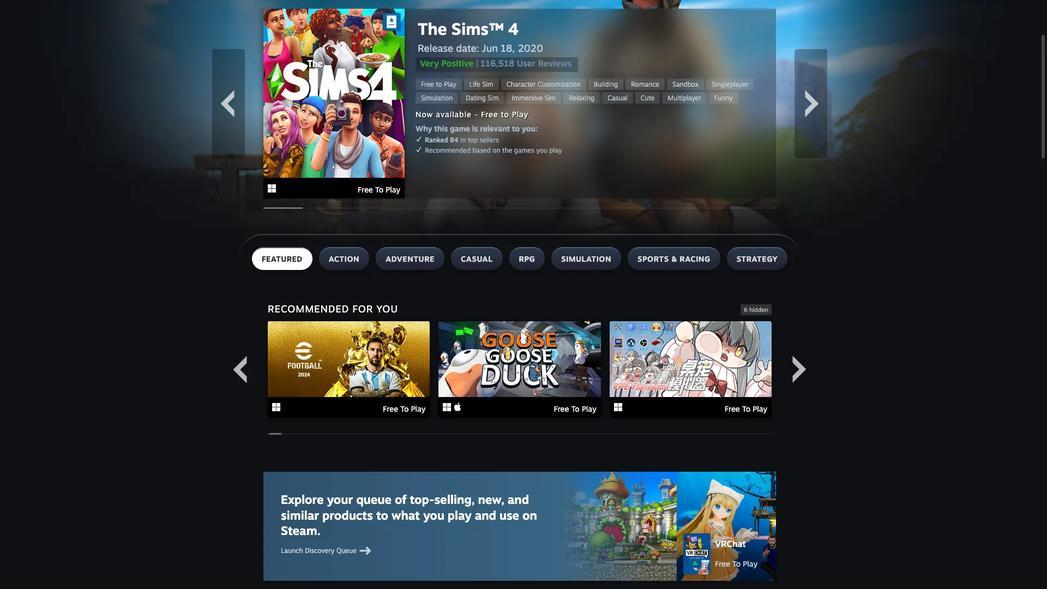 Task type: vqa. For each thing, say whether or not it's contained in the screenshot.
Singleplayer Simulation on the top of page
yes



Task type: describe. For each thing, give the bounding box(es) containing it.
1 horizontal spatial and
[[508, 492, 529, 507]]

singleplayer link
[[707, 79, 754, 90]]

cute
[[641, 94, 655, 102]]

queue
[[337, 547, 357, 555]]

launch discovery queue
[[281, 547, 357, 555]]

action
[[329, 254, 360, 264]]

recommended for you
[[268, 303, 398, 315]]

for
[[353, 303, 373, 315]]

date:
[[456, 42, 479, 54]]

sandbox link
[[667, 79, 704, 90]]

4
[[508, 19, 519, 39]]

dating
[[466, 94, 486, 102]]

2020
[[518, 42, 543, 54]]

play inside free to play link
[[444, 80, 457, 88]]

0 vertical spatial next image
[[799, 90, 826, 117]]

top
[[468, 136, 478, 144]]

the
[[418, 19, 447, 39]]

why this game is relevant to you:
[[416, 124, 538, 133]]

sim for immersive sim
[[545, 94, 556, 102]]

selling,
[[435, 492, 475, 507]]

vrchat
[[713, 538, 744, 549]]

simulation inside 'singleplayer simulation'
[[421, 94, 453, 102]]

singleplayer simulation
[[421, 80, 749, 102]]

based
[[473, 146, 491, 154]]

character customization link
[[501, 79, 586, 90]]

cute link
[[636, 92, 660, 104]]

0 horizontal spatial casual
[[461, 254, 493, 264]]

immersive sim
[[512, 94, 556, 102]]

queue
[[356, 492, 392, 507]]

game
[[450, 124, 470, 133]]

now available - free to play
[[416, 110, 529, 119]]

0 horizontal spatial on
[[493, 146, 501, 154]]

you:
[[522, 124, 538, 133]]

is
[[472, 124, 478, 133]]

immersive
[[512, 94, 543, 102]]

0 horizontal spatial and
[[475, 508, 496, 523]]

in
[[461, 136, 466, 144]]

to up the relevant
[[501, 110, 509, 119]]

free to play
[[421, 80, 457, 88]]

life sim link
[[464, 79, 499, 90]]

discovery
[[305, 547, 335, 555]]

1 horizontal spatial you
[[537, 146, 548, 154]]

funny
[[715, 94, 733, 102]]

play inside the explore your queue of top-selling, new, and similar products to what you play and use on steam.
[[448, 508, 472, 523]]

sellers
[[480, 136, 499, 144]]

casual link
[[602, 92, 633, 104]]

relaxing
[[569, 94, 595, 102]]

116,518
[[481, 58, 515, 69]]

new,
[[478, 492, 505, 507]]

&
[[672, 254, 678, 264]]

multiplayer
[[668, 94, 702, 102]]

similar
[[281, 508, 319, 523]]

adventure
[[386, 254, 435, 264]]

character
[[507, 80, 536, 88]]

simulation link
[[416, 92, 458, 104]]

now
[[416, 110, 433, 119]]

top-
[[410, 492, 435, 507]]

|
[[476, 58, 478, 69]]

available
[[436, 110, 472, 119]]

sports & racing
[[638, 254, 711, 264]]

efootball™ 2024 image
[[268, 321, 430, 397]]

recommended based on the games you play
[[425, 146, 562, 154]]

vpet simulator image
[[610, 321, 772, 397]]

6
[[744, 306, 748, 314]]

explore your queue of top-selling, new, and similar products to what you play and use on steam.
[[281, 492, 537, 538]]

funny link
[[709, 92, 739, 104]]



Task type: locate. For each thing, give the bounding box(es) containing it.
on inside the explore your queue of top-selling, new, and similar products to what you play and use on steam.
[[523, 508, 537, 523]]

0 horizontal spatial play
[[448, 508, 472, 523]]

you
[[377, 303, 398, 315]]

84
[[450, 136, 459, 144]]

jun
[[482, 42, 498, 54]]

simulation
[[421, 94, 453, 102], [562, 254, 612, 264]]

positive
[[442, 58, 474, 69]]

1 vertical spatial simulation
[[562, 254, 612, 264]]

ranked 84 in top sellers
[[425, 136, 499, 144]]

0 horizontal spatial you
[[423, 508, 445, 523]]

1 horizontal spatial casual
[[608, 94, 628, 102]]

you down the top-
[[423, 508, 445, 523]]

on
[[493, 146, 501, 154], [523, 508, 537, 523]]

the sims™ 4 link
[[418, 19, 578, 39]]

sandbox
[[673, 80, 699, 88]]

1 vertical spatial next image
[[786, 356, 813, 383]]

sims™
[[452, 19, 504, 39]]

1 vertical spatial play
[[448, 508, 472, 523]]

to left "you:"
[[512, 124, 520, 133]]

customization
[[538, 80, 581, 88]]

previous image
[[214, 90, 241, 117], [226, 356, 254, 383]]

to down queue
[[376, 508, 388, 523]]

play
[[550, 146, 562, 154], [448, 508, 472, 523]]

1 horizontal spatial recommended
[[425, 146, 471, 154]]

user
[[517, 58, 536, 69]]

recommended down 84
[[425, 146, 471, 154]]

what
[[392, 508, 420, 523]]

to inside the explore your queue of top-selling, new, and similar products to what you play and use on steam.
[[376, 508, 388, 523]]

casual
[[608, 94, 628, 102], [461, 254, 493, 264]]

0 vertical spatial recommended
[[425, 146, 471, 154]]

1 vertical spatial previous image
[[226, 356, 254, 383]]

your
[[327, 492, 353, 507]]

sim right dating
[[488, 94, 499, 102]]

0 vertical spatial on
[[493, 146, 501, 154]]

and down new,
[[475, 508, 496, 523]]

previous image for the bottom next image
[[226, 356, 254, 383]]

of
[[395, 492, 407, 507]]

explore
[[281, 492, 324, 507]]

recommended left for at the left of the page
[[268, 303, 349, 315]]

character customization
[[507, 80, 581, 88]]

0 vertical spatial and
[[508, 492, 529, 507]]

0 vertical spatial simulation
[[421, 94, 453, 102]]

immersive sim link
[[507, 92, 561, 104]]

1 horizontal spatial on
[[523, 508, 537, 523]]

0 vertical spatial you
[[537, 146, 548, 154]]

sim for dating sim
[[488, 94, 499, 102]]

dating sim
[[466, 94, 499, 102]]

casual left rpg
[[461, 254, 493, 264]]

1 vertical spatial casual
[[461, 254, 493, 264]]

relevant
[[480, 124, 510, 133]]

you inside the explore your queue of top-selling, new, and similar products to what you play and use on steam.
[[423, 508, 445, 523]]

1 vertical spatial and
[[475, 508, 496, 523]]

dating sim link
[[461, 92, 504, 104]]

and up use on the bottom left of the page
[[508, 492, 529, 507]]

hidden
[[750, 306, 769, 314]]

free to play link
[[416, 79, 462, 90]]

relaxing link
[[564, 92, 600, 104]]

on left the
[[493, 146, 501, 154]]

romance
[[631, 80, 660, 88]]

use
[[500, 508, 519, 523]]

featured
[[262, 254, 303, 264]]

reviews
[[538, 58, 572, 69]]

the sims™ 4 release date: jun 18, 2020 very positive | 116,518 user reviews
[[418, 19, 572, 69]]

sim right life at the top of page
[[483, 80, 494, 88]]

steam.
[[281, 523, 321, 538]]

multiplayer link
[[663, 92, 707, 104]]

ranked
[[425, 136, 448, 144]]

to inside free to play link
[[436, 80, 442, 88]]

next image
[[799, 90, 826, 117], [786, 356, 813, 383]]

sim down character customization link
[[545, 94, 556, 102]]

free to play
[[358, 185, 400, 194], [383, 404, 426, 414], [554, 404, 597, 414], [725, 404, 768, 414], [538, 559, 581, 568], [713, 559, 756, 568]]

building
[[594, 80, 618, 88]]

casual down building link at the right top of the page
[[608, 94, 628, 102]]

rpg
[[519, 254, 535, 264]]

18,
[[501, 42, 515, 54]]

-
[[475, 110, 478, 119]]

strategy
[[737, 254, 778, 264]]

1 horizontal spatial play
[[550, 146, 562, 154]]

why
[[416, 124, 432, 133]]

recommended for recommended based on the games you play
[[425, 146, 471, 154]]

sports
[[638, 254, 669, 264]]

the sims™ 4 image
[[264, 9, 405, 178]]

launch
[[281, 547, 303, 555]]

recommended for recommended for you
[[268, 303, 349, 315]]

goose goose duck image
[[439, 321, 601, 397]]

recommended
[[425, 146, 471, 154], [268, 303, 349, 315]]

and
[[508, 492, 529, 507], [475, 508, 496, 523]]

1 vertical spatial on
[[523, 508, 537, 523]]

to
[[375, 185, 384, 194], [401, 404, 409, 414], [572, 404, 580, 414], [742, 404, 751, 414], [556, 559, 564, 568], [731, 559, 739, 568]]

previous image for topmost next image
[[214, 90, 241, 117]]

life
[[470, 80, 481, 88]]

on right use on the bottom left of the page
[[523, 508, 537, 523]]

0 vertical spatial previous image
[[214, 90, 241, 117]]

you right games
[[537, 146, 548, 154]]

romance link
[[626, 79, 665, 90]]

games
[[514, 146, 535, 154]]

0 vertical spatial casual
[[608, 94, 628, 102]]

building link
[[589, 79, 624, 90]]

racing
[[680, 254, 711, 264]]

play
[[444, 80, 457, 88], [512, 110, 529, 119], [386, 185, 400, 194], [411, 404, 426, 414], [582, 404, 597, 414], [753, 404, 768, 414], [567, 559, 581, 568], [741, 559, 756, 568]]

the
[[503, 146, 513, 154]]

you
[[537, 146, 548, 154], [423, 508, 445, 523]]

very
[[420, 58, 439, 69]]

release
[[418, 42, 453, 54]]

0 horizontal spatial recommended
[[268, 303, 349, 315]]

play right games
[[550, 146, 562, 154]]

singleplayer
[[712, 80, 749, 88]]

sim for life sim
[[483, 80, 494, 88]]

life sim
[[470, 80, 494, 88]]

0 vertical spatial play
[[550, 146, 562, 154]]

0 horizontal spatial simulation
[[421, 94, 453, 102]]

casual inside 'link'
[[608, 94, 628, 102]]

1 vertical spatial recommended
[[268, 303, 349, 315]]

play down 'selling,'
[[448, 508, 472, 523]]

this
[[434, 124, 448, 133]]

6 hidden
[[744, 306, 769, 314]]

to up the simulation "link"
[[436, 80, 442, 88]]

1 vertical spatial you
[[423, 508, 445, 523]]

products
[[323, 508, 373, 523]]

1 horizontal spatial simulation
[[562, 254, 612, 264]]



